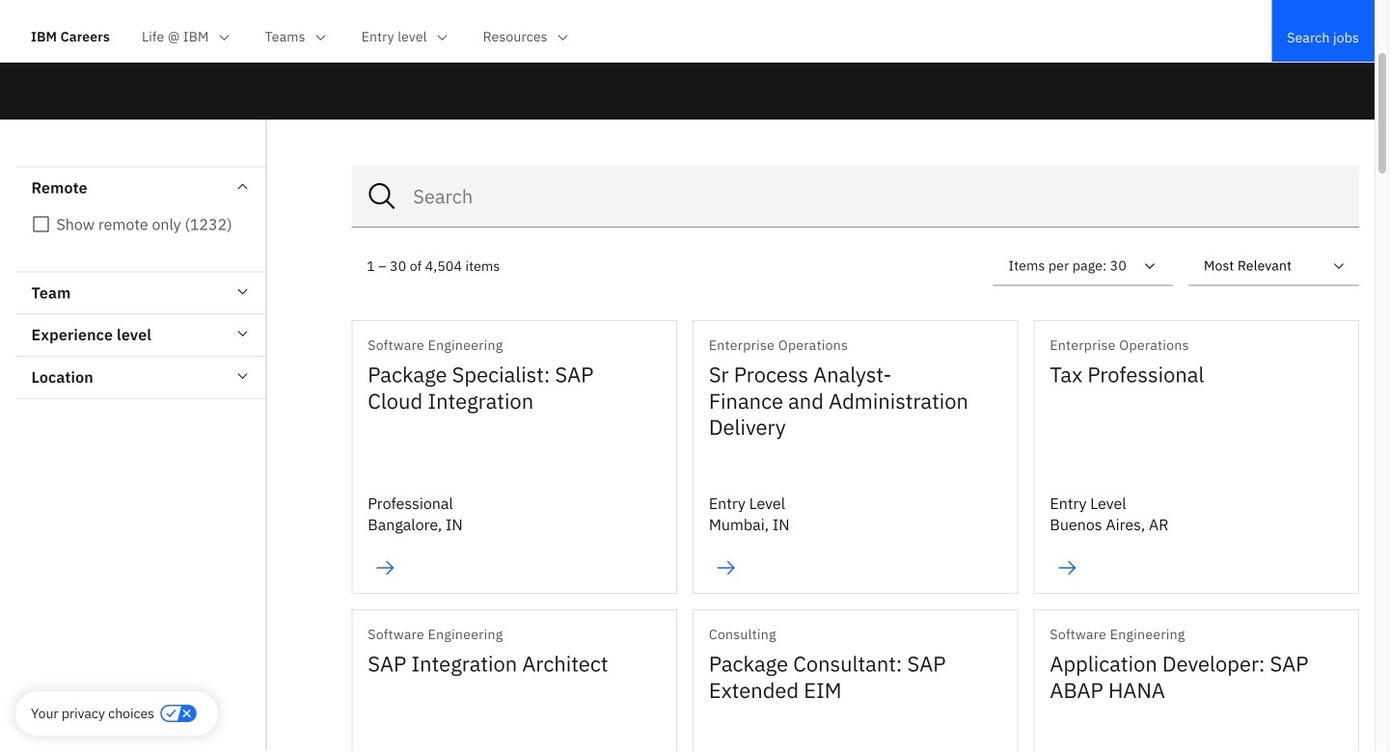 Task type: locate. For each thing, give the bounding box(es) containing it.
your privacy choices element
[[31, 703, 154, 725]]



Task type: vqa. For each thing, say whether or not it's contained in the screenshot.
Let's talk element
no



